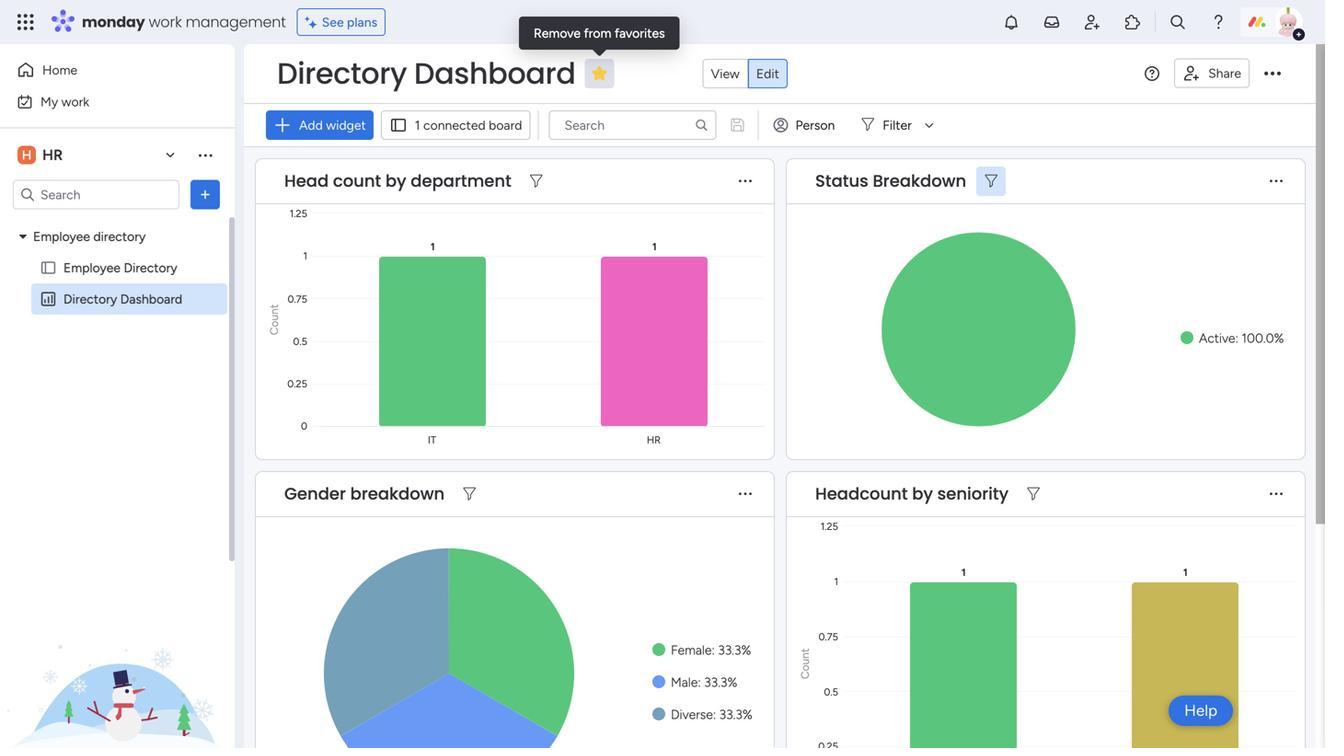Task type: locate. For each thing, give the bounding box(es) containing it.
person button
[[767, 110, 846, 140]]

view button
[[703, 59, 748, 88]]

33.3% up diverse : 33.3%
[[704, 675, 738, 691]]

dashboard down employee directory
[[120, 291, 183, 307]]

from
[[584, 25, 612, 41]]

my work
[[41, 94, 89, 110]]

0 horizontal spatial directory dashboard
[[64, 291, 183, 307]]

1 horizontal spatial directory
[[124, 260, 177, 276]]

1 vertical spatial dashboard
[[120, 291, 183, 307]]

home
[[42, 62, 78, 78]]

2 horizontal spatial directory
[[277, 53, 407, 94]]

0 vertical spatial dashboard
[[414, 53, 576, 94]]

by
[[386, 169, 407, 193], [913, 482, 934, 506]]

: left "100.0%"
[[1236, 331, 1239, 346]]

v2 funnel image
[[464, 488, 476, 501]]

directory down the directory
[[124, 260, 177, 276]]

v2 funnel image
[[530, 175, 543, 188], [986, 175, 998, 188], [1028, 488, 1040, 501]]

add widget
[[299, 117, 366, 133]]

list box containing employee directory
[[0, 217, 235, 563]]

1 horizontal spatial directory dashboard
[[277, 53, 576, 94]]

dashboard up board
[[414, 53, 576, 94]]

help image
[[1210, 13, 1228, 31]]

employee
[[33, 229, 90, 244], [64, 260, 121, 276]]

0 horizontal spatial directory
[[64, 291, 117, 307]]

display modes group
[[703, 59, 788, 88]]

more dots image
[[1271, 175, 1284, 188], [739, 488, 752, 501], [1271, 488, 1284, 501]]

: down male : 33.3% in the bottom of the page
[[713, 707, 716, 723]]

1 vertical spatial directory dashboard
[[64, 291, 183, 307]]

1 connected board button
[[381, 110, 531, 140]]

edit
[[757, 66, 780, 81]]

directory
[[277, 53, 407, 94], [124, 260, 177, 276], [64, 291, 117, 307]]

33.3% right female
[[718, 643, 752, 658]]

0 horizontal spatial dashboard
[[120, 291, 183, 307]]

head
[[285, 169, 329, 193]]

: for male
[[698, 675, 701, 691]]

headcount
[[816, 482, 908, 506]]

1 vertical spatial 33.3%
[[704, 675, 738, 691]]

v2 funnel image right seniority
[[1028, 488, 1040, 501]]

work right my
[[61, 94, 89, 110]]

2 vertical spatial 33.3%
[[720, 707, 753, 723]]

connected
[[424, 117, 486, 133]]

0 vertical spatial employee
[[33, 229, 90, 244]]

directory down "see plans" button
[[277, 53, 407, 94]]

my work button
[[11, 87, 198, 116]]

board
[[489, 117, 523, 133]]

widget
[[326, 117, 366, 133]]

0 vertical spatial directory dashboard
[[277, 53, 576, 94]]

workspace options image
[[196, 146, 215, 164]]

h
[[22, 147, 32, 163]]

1 horizontal spatial dashboard
[[414, 53, 576, 94]]

filter
[[883, 117, 912, 133]]

0 vertical spatial 33.3%
[[718, 643, 752, 658]]

employee directory
[[33, 229, 146, 244]]

v2 funnel image right department
[[530, 175, 543, 188]]

inbox image
[[1043, 13, 1062, 31]]

help button
[[1169, 696, 1234, 726]]

headcount by seniority
[[816, 482, 1009, 506]]

favorites
[[615, 25, 665, 41]]

v2 funnel image right the breakdown at the right
[[986, 175, 998, 188]]

1 vertical spatial by
[[913, 482, 934, 506]]

employee for employee directory
[[33, 229, 90, 244]]

lottie animation element
[[0, 563, 235, 749]]

work inside button
[[61, 94, 89, 110]]

option
[[0, 220, 235, 224]]

0 horizontal spatial by
[[386, 169, 407, 193]]

33.3% right the diverse
[[720, 707, 753, 723]]

select product image
[[17, 13, 35, 31]]

directory dashboard inside banner
[[277, 53, 576, 94]]

1 vertical spatial work
[[61, 94, 89, 110]]

employee up public board icon
[[33, 229, 90, 244]]

work
[[149, 12, 182, 32], [61, 94, 89, 110]]

0 vertical spatial work
[[149, 12, 182, 32]]

menu image
[[1145, 66, 1160, 81]]

1 vertical spatial employee
[[64, 260, 121, 276]]

arrow down image
[[919, 114, 941, 136]]

directory dashboard inside list box
[[64, 291, 183, 307]]

None search field
[[549, 110, 717, 140]]

gender
[[285, 482, 346, 506]]

options image
[[196, 186, 215, 204]]

list box
[[0, 217, 235, 563]]

see plans button
[[297, 8, 386, 36]]

view
[[711, 66, 740, 81]]

notifications image
[[1003, 13, 1021, 31]]

filter button
[[854, 110, 941, 140]]

by left seniority
[[913, 482, 934, 506]]

plans
[[347, 14, 378, 30]]

by right the count
[[386, 169, 407, 193]]

more dots image for headcount by seniority
[[1271, 488, 1284, 501]]

directory right public dashboard icon
[[64, 291, 117, 307]]

employee down employee directory
[[64, 260, 121, 276]]

work right monday
[[149, 12, 182, 32]]

2 vertical spatial directory
[[64, 291, 117, 307]]

0 horizontal spatial work
[[61, 94, 89, 110]]

:
[[1236, 331, 1239, 346], [712, 643, 715, 658], [698, 675, 701, 691], [713, 707, 716, 723]]

directory dashboard up 1
[[277, 53, 576, 94]]

directory dashboard
[[277, 53, 576, 94], [64, 291, 183, 307]]

0 vertical spatial directory
[[277, 53, 407, 94]]

33.3%
[[718, 643, 752, 658], [704, 675, 738, 691], [720, 707, 753, 723]]

Directory Dashboard field
[[273, 53, 580, 94]]

dashboard
[[414, 53, 576, 94], [120, 291, 183, 307]]

directory dashboard down employee directory
[[64, 291, 183, 307]]

: up the diverse
[[698, 675, 701, 691]]

apps image
[[1124, 13, 1143, 31]]

employee for employee directory
[[64, 260, 121, 276]]

33.3% for female : 33.3%
[[718, 643, 752, 658]]

add widget button
[[266, 110, 374, 140]]

1 horizontal spatial work
[[149, 12, 182, 32]]

share button
[[1175, 58, 1250, 88]]

: for active
[[1236, 331, 1239, 346]]

hr
[[42, 146, 63, 164]]

dashboard inside list box
[[120, 291, 183, 307]]

ruby anderson image
[[1274, 7, 1304, 37]]

Filter dashboard by text search field
[[549, 110, 717, 140]]

: up male : 33.3% in the bottom of the page
[[712, 643, 715, 658]]

1 horizontal spatial by
[[913, 482, 934, 506]]



Task type: vqa. For each thing, say whether or not it's contained in the screenshot.
the See plans on the left of the page
yes



Task type: describe. For each thing, give the bounding box(es) containing it.
diverse : 33.3%
[[671, 707, 753, 723]]

1
[[415, 117, 420, 133]]

home button
[[11, 55, 198, 85]]

directory dashboard banner
[[244, 44, 1317, 147]]

gender breakdown
[[285, 482, 445, 506]]

share
[[1209, 65, 1242, 81]]

help
[[1185, 702, 1218, 720]]

100.0%
[[1242, 331, 1285, 346]]

more dots image for status breakdown
[[1271, 175, 1284, 188]]

female : 33.3%
[[671, 643, 752, 658]]

status breakdown
[[816, 169, 967, 193]]

1 connected board
[[415, 117, 523, 133]]

edit button
[[748, 59, 788, 88]]

employee directory
[[64, 260, 177, 276]]

head count by department
[[285, 169, 512, 193]]

see plans
[[322, 14, 378, 30]]

invite members image
[[1084, 13, 1102, 31]]

lottie animation image
[[0, 563, 235, 749]]

see
[[322, 14, 344, 30]]

search everything image
[[1169, 13, 1188, 31]]

search image
[[695, 118, 709, 133]]

remove from favorites
[[534, 25, 665, 41]]

male : 33.3%
[[671, 675, 738, 691]]

public board image
[[40, 259, 57, 277]]

2 horizontal spatial v2 funnel image
[[1028, 488, 1040, 501]]

count
[[333, 169, 381, 193]]

remove from favorites image
[[591, 64, 609, 82]]

department
[[411, 169, 512, 193]]

seniority
[[938, 482, 1009, 506]]

1 vertical spatial directory
[[124, 260, 177, 276]]

dashboard inside banner
[[414, 53, 576, 94]]

more options image
[[1265, 65, 1282, 82]]

monday
[[82, 12, 145, 32]]

status
[[816, 169, 869, 193]]

: for diverse
[[713, 707, 716, 723]]

female
[[671, 643, 712, 658]]

workspace selection element
[[17, 144, 66, 166]]

work for my
[[61, 94, 89, 110]]

0 horizontal spatial v2 funnel image
[[530, 175, 543, 188]]

more dots image for gender breakdown
[[739, 488, 752, 501]]

breakdown
[[873, 169, 967, 193]]

public dashboard image
[[40, 290, 57, 308]]

workspace image
[[17, 145, 36, 165]]

active : 100.0%
[[1200, 331, 1285, 346]]

remove
[[534, 25, 581, 41]]

active
[[1200, 331, 1236, 346]]

monday work management
[[82, 12, 286, 32]]

add
[[299, 117, 323, 133]]

breakdown
[[350, 482, 445, 506]]

caret down image
[[19, 230, 27, 243]]

diverse
[[671, 707, 713, 723]]

directory inside banner
[[277, 53, 407, 94]]

person
[[796, 117, 835, 133]]

33.3% for diverse : 33.3%
[[720, 707, 753, 723]]

male
[[671, 675, 698, 691]]

0 vertical spatial by
[[386, 169, 407, 193]]

more dots image
[[739, 175, 752, 188]]

directory
[[93, 229, 146, 244]]

1 horizontal spatial v2 funnel image
[[986, 175, 998, 188]]

: for female
[[712, 643, 715, 658]]

my
[[41, 94, 58, 110]]

Search in workspace field
[[39, 184, 154, 205]]

management
[[186, 12, 286, 32]]

33.3% for male : 33.3%
[[704, 675, 738, 691]]

work for monday
[[149, 12, 182, 32]]



